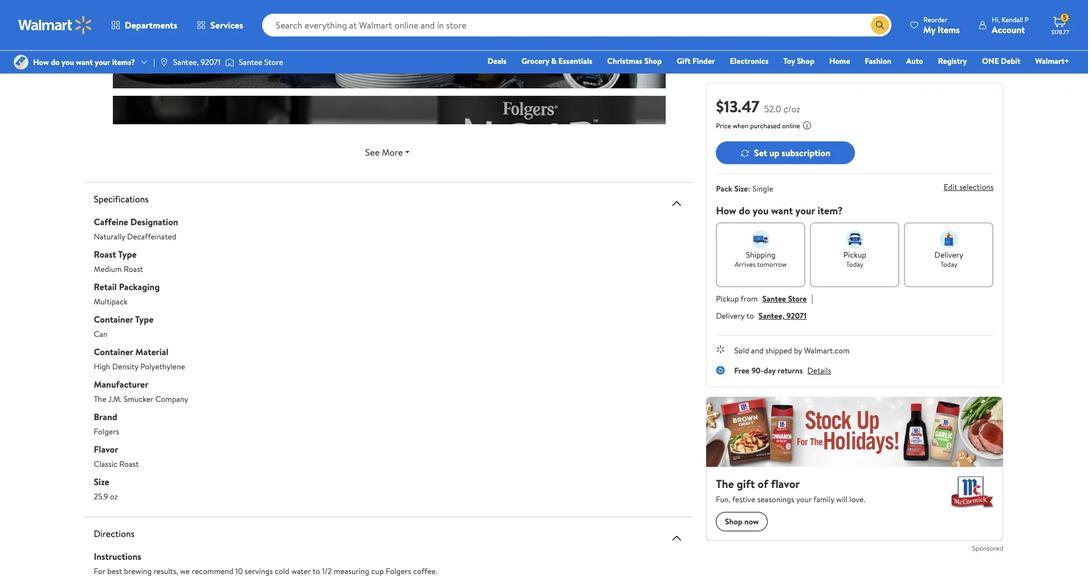 Task type: vqa. For each thing, say whether or not it's contained in the screenshot.
San Leandro Store San
no



Task type: locate. For each thing, give the bounding box(es) containing it.
caffeine
[[94, 216, 128, 228]]

pickup down intent image for pickup
[[844, 249, 867, 261]]

1 horizontal spatial |
[[812, 292, 814, 305]]

want for items?
[[76, 56, 93, 68]]

0 vertical spatial your
[[95, 56, 110, 68]]

0 horizontal spatial folgers
[[94, 426, 119, 437]]

manufacturer
[[94, 378, 148, 391]]

1 horizontal spatial today
[[941, 259, 958, 269]]

do down pack size : single
[[739, 204, 751, 218]]

 image
[[14, 55, 29, 70]]

how down the pack
[[716, 204, 737, 218]]

delivery down intent image for delivery
[[935, 249, 964, 261]]

1 vertical spatial santee
[[763, 293, 787, 305]]

92071 down services dropdown button
[[201, 56, 221, 68]]

container down multipack
[[94, 313, 133, 326]]

0 horizontal spatial santee
[[239, 56, 263, 68]]

0 horizontal spatial 92071
[[201, 56, 221, 68]]

reorder my items
[[924, 15, 960, 36]]

0 horizontal spatial today
[[847, 259, 864, 269]]

santee, down santee store button
[[759, 310, 785, 322]]

p
[[1025, 15, 1029, 24]]

2 today from the left
[[941, 259, 958, 269]]

92071 down santee store button
[[787, 310, 807, 322]]

0 vertical spatial you
[[62, 56, 74, 68]]

| right 'items?'
[[153, 56, 155, 68]]

shop
[[645, 55, 662, 67], [797, 55, 815, 67]]

one debit
[[982, 55, 1021, 67]]

set
[[754, 146, 768, 159]]

1 horizontal spatial store
[[788, 293, 807, 305]]

today down intent image for pickup
[[847, 259, 864, 269]]

1 horizontal spatial size
[[735, 183, 748, 194]]

1 horizontal spatial your
[[796, 204, 816, 218]]

type up medium
[[118, 248, 137, 261]]

1 vertical spatial delivery
[[716, 310, 745, 322]]

0 vertical spatial santee
[[239, 56, 263, 68]]

company
[[155, 393, 188, 405]]

0 horizontal spatial shop
[[645, 55, 662, 67]]

from
[[741, 293, 758, 305]]

home link
[[825, 55, 856, 67]]

items?
[[112, 56, 135, 68]]

0 horizontal spatial you
[[62, 56, 74, 68]]

registry
[[939, 55, 968, 67]]

25.9
[[94, 491, 108, 502]]

1 horizontal spatial pickup
[[844, 249, 867, 261]]

1 horizontal spatial folgers
[[386, 566, 411, 577]]

92071
[[201, 56, 221, 68], [787, 310, 807, 322]]

do down walmart 'image'
[[51, 56, 60, 68]]

one
[[982, 55, 1000, 67]]

shipping
[[746, 249, 776, 261]]

0 horizontal spatial your
[[95, 56, 110, 68]]

pickup today
[[844, 249, 867, 269]]

| right santee store button
[[812, 292, 814, 305]]

pickup left from
[[716, 293, 739, 305]]

gift
[[677, 55, 691, 67]]

want left 'items?'
[[76, 56, 93, 68]]

roast up medium
[[94, 248, 116, 261]]

1 horizontal spatial santee
[[763, 293, 787, 305]]

folgers down brand
[[94, 426, 119, 437]]

santee, down services dropdown button
[[173, 56, 199, 68]]

1 horizontal spatial do
[[739, 204, 751, 218]]

1 vertical spatial container
[[94, 346, 133, 358]]

1 container from the top
[[94, 313, 133, 326]]

0 vertical spatial size
[[735, 183, 748, 194]]

intent image for pickup image
[[846, 230, 864, 249]]

0 vertical spatial want
[[76, 56, 93, 68]]

santee
[[239, 56, 263, 68], [763, 293, 787, 305]]

intent image for delivery image
[[940, 230, 959, 249]]

 image left santee, 92071
[[160, 58, 169, 67]]

1 horizontal spatial to
[[747, 310, 754, 322]]

directions
[[94, 527, 135, 540]]

items
[[938, 23, 960, 36]]

1 horizontal spatial you
[[753, 204, 769, 218]]

to down from
[[747, 310, 754, 322]]

store
[[264, 56, 283, 68], [788, 293, 807, 305]]

shop for christmas shop
[[645, 55, 662, 67]]

today down intent image for delivery
[[941, 259, 958, 269]]

1 vertical spatial do
[[739, 204, 751, 218]]

electronics
[[730, 55, 769, 67]]

1 vertical spatial folgers
[[386, 566, 411, 577]]

today inside delivery today
[[941, 259, 958, 269]]

shop right 'toy'
[[797, 55, 815, 67]]

christmas
[[608, 55, 643, 67]]

instructions for best brewing results, we recommend 10 servings cold water to 1/2 measuring cup folgers coffee.
[[94, 550, 438, 577]]

to left 1/2
[[313, 566, 320, 577]]

0 vertical spatial folgers
[[94, 426, 119, 437]]

1 vertical spatial your
[[796, 204, 816, 218]]

0 vertical spatial container
[[94, 313, 133, 326]]

folgers right cup
[[386, 566, 411, 577]]

today for delivery
[[941, 259, 958, 269]]

1 horizontal spatial  image
[[225, 56, 234, 68]]

1 shop from the left
[[645, 55, 662, 67]]

how for how do you want your items?
[[33, 56, 49, 68]]

specifications image
[[670, 197, 684, 210]]

hi, kendall p account
[[992, 15, 1029, 36]]

0 vertical spatial roast
[[94, 248, 116, 261]]

container
[[94, 313, 133, 326], [94, 346, 133, 358]]

¢/oz
[[784, 103, 801, 115]]

online
[[783, 121, 801, 131]]

0 horizontal spatial delivery
[[716, 310, 745, 322]]

santee down services
[[239, 56, 263, 68]]

1 vertical spatial 92071
[[787, 310, 807, 322]]

1 vertical spatial |
[[812, 292, 814, 305]]

the
[[94, 393, 106, 405]]

santee,
[[173, 56, 199, 68], [759, 310, 785, 322]]

santee store
[[239, 56, 283, 68]]

sold and shipped by walmart.com
[[735, 345, 850, 356]]

to
[[747, 310, 754, 322], [313, 566, 320, 577]]

 image
[[225, 56, 234, 68], [160, 58, 169, 67]]

today
[[847, 259, 864, 269], [941, 259, 958, 269]]

0 vertical spatial 92071
[[201, 56, 221, 68]]

delivery
[[935, 249, 964, 261], [716, 310, 745, 322]]

1 vertical spatial store
[[788, 293, 807, 305]]

want down single
[[772, 204, 793, 218]]

tomorrow
[[758, 259, 787, 269]]

walmart image
[[18, 16, 92, 34]]

container up high
[[94, 346, 133, 358]]

specifications
[[94, 193, 149, 205]]

0 horizontal spatial do
[[51, 56, 60, 68]]

santee, 92071 button
[[759, 310, 807, 322]]

0 vertical spatial how
[[33, 56, 49, 68]]

how down walmart 'image'
[[33, 56, 49, 68]]

0 horizontal spatial store
[[264, 56, 283, 68]]

size up 25.9
[[94, 476, 109, 488]]

pickup inside pickup from santee store | delivery to santee, 92071
[[716, 293, 739, 305]]

size
[[735, 183, 748, 194], [94, 476, 109, 488]]

0 vertical spatial do
[[51, 56, 60, 68]]

for
[[94, 566, 105, 577]]

returns
[[778, 365, 803, 376]]

&
[[551, 55, 557, 67]]

1 horizontal spatial shop
[[797, 55, 815, 67]]

folgers
[[94, 426, 119, 437], [386, 566, 411, 577]]

0 horizontal spatial to
[[313, 566, 320, 577]]

up
[[770, 146, 780, 159]]

1 today from the left
[[847, 259, 864, 269]]

 image left santee store
[[225, 56, 234, 68]]

0 vertical spatial santee,
[[173, 56, 199, 68]]

1 horizontal spatial 92071
[[787, 310, 807, 322]]

2 shop from the left
[[797, 55, 815, 67]]

0 horizontal spatial  image
[[160, 58, 169, 67]]

|
[[153, 56, 155, 68], [812, 292, 814, 305]]

type
[[118, 248, 137, 261], [135, 313, 154, 326]]

today inside pickup today
[[847, 259, 864, 269]]

1 horizontal spatial want
[[772, 204, 793, 218]]

1/2
[[322, 566, 332, 577]]

departments button
[[102, 11, 187, 39]]

0 horizontal spatial want
[[76, 56, 93, 68]]

finder
[[693, 55, 715, 67]]

free
[[735, 365, 750, 376]]

toy shop link
[[779, 55, 820, 67]]

coffee.
[[413, 566, 438, 577]]

when
[[733, 121, 749, 131]]

1 vertical spatial santee,
[[759, 310, 785, 322]]

pack size : single
[[716, 183, 774, 194]]

1 horizontal spatial santee,
[[759, 310, 785, 322]]

single
[[753, 183, 774, 194]]

you down single
[[753, 204, 769, 218]]

water
[[291, 566, 311, 577]]

1 vertical spatial want
[[772, 204, 793, 218]]

your for item?
[[796, 204, 816, 218]]

hi,
[[992, 15, 1001, 24]]

roast right classic
[[119, 458, 139, 470]]

santee up santee, 92071 button
[[763, 293, 787, 305]]

retail
[[94, 281, 117, 293]]

how for how do you want your item?
[[716, 204, 737, 218]]

pickup for pickup today
[[844, 249, 867, 261]]

roast up "packaging" on the left of the page
[[124, 263, 143, 275]]

0 horizontal spatial |
[[153, 56, 155, 68]]

shop for toy shop
[[797, 55, 815, 67]]

shop right 'christmas'
[[645, 55, 662, 67]]

1 vertical spatial pickup
[[716, 293, 739, 305]]

free 90-day returns details
[[735, 365, 832, 376]]

type down "packaging" on the left of the page
[[135, 313, 154, 326]]

do for how do you want your items?
[[51, 56, 60, 68]]

0 horizontal spatial how
[[33, 56, 49, 68]]

packaging
[[119, 281, 160, 293]]

your left item?
[[796, 204, 816, 218]]

pickup for pickup from santee store | delivery to santee, 92071
[[716, 293, 739, 305]]

0 horizontal spatial pickup
[[716, 293, 739, 305]]

0 vertical spatial to
[[747, 310, 754, 322]]

how
[[33, 56, 49, 68], [716, 204, 737, 218]]

services button
[[187, 11, 253, 39]]

you down walmart 'image'
[[62, 56, 74, 68]]

1 horizontal spatial delivery
[[935, 249, 964, 261]]

home
[[830, 55, 851, 67]]

:
[[748, 183, 751, 194]]

1 vertical spatial how
[[716, 204, 737, 218]]

0 vertical spatial delivery
[[935, 249, 964, 261]]

roast
[[94, 248, 116, 261], [124, 263, 143, 275], [119, 458, 139, 470]]

1 horizontal spatial how
[[716, 204, 737, 218]]

Search search field
[[262, 14, 892, 36]]

1 vertical spatial size
[[94, 476, 109, 488]]

0 vertical spatial store
[[264, 56, 283, 68]]

you
[[62, 56, 74, 68], [753, 204, 769, 218]]

0 vertical spatial pickup
[[844, 249, 867, 261]]

see
[[365, 146, 380, 159]]

1 vertical spatial you
[[753, 204, 769, 218]]

delivery down from
[[716, 310, 745, 322]]

auto
[[907, 55, 924, 67]]

1 vertical spatial to
[[313, 566, 320, 577]]

0 horizontal spatial size
[[94, 476, 109, 488]]

today for pickup
[[847, 259, 864, 269]]

details button
[[808, 365, 832, 376]]

your left 'items?'
[[95, 56, 110, 68]]

size right the pack
[[735, 183, 748, 194]]

item?
[[818, 204, 843, 218]]



Task type: describe. For each thing, give the bounding box(es) containing it.
edit selections button
[[944, 181, 994, 193]]

edit
[[944, 181, 958, 193]]

delivery inside pickup from santee store | delivery to santee, 92071
[[716, 310, 745, 322]]

fashion link
[[860, 55, 897, 67]]

92071 inside pickup from santee store | delivery to santee, 92071
[[787, 310, 807, 322]]

recommend
[[192, 566, 234, 577]]

delivery today
[[935, 249, 964, 269]]

smucker
[[124, 393, 153, 405]]

measuring
[[334, 566, 370, 577]]

electronics link
[[725, 55, 774, 67]]

essentials
[[559, 55, 593, 67]]

santee, 92071
[[173, 56, 221, 68]]

brewing
[[124, 566, 152, 577]]

account
[[992, 23, 1025, 36]]

we
[[180, 566, 190, 577]]

legal information image
[[803, 121, 812, 130]]

you for how do you want your item?
[[753, 204, 769, 218]]

directions image
[[670, 531, 684, 545]]

sponsored
[[973, 543, 1004, 553]]

one debit link
[[977, 55, 1026, 67]]

0 vertical spatial |
[[153, 56, 155, 68]]

arrives
[[735, 259, 756, 269]]

search icon image
[[876, 21, 885, 30]]

Walmart Site-Wide search field
[[262, 14, 892, 36]]

results,
[[154, 566, 178, 577]]

0 horizontal spatial santee,
[[173, 56, 199, 68]]

$178.77
[[1052, 28, 1070, 36]]

oz
[[110, 491, 118, 502]]

selections
[[960, 181, 994, 193]]

want for item?
[[772, 204, 793, 218]]

shipped
[[766, 345, 793, 356]]

santee store button
[[763, 293, 807, 305]]

pack
[[716, 183, 733, 194]]

by
[[794, 345, 803, 356]]

1 vertical spatial type
[[135, 313, 154, 326]]

folgers inside caffeine designation naturally decaffeinated roast type medium roast retail packaging multipack container type can container material high density polyethylene manufacturer the j.m. smucker company brand folgers flavor classic roast size 25.9 oz
[[94, 426, 119, 437]]

clear search field text image
[[858, 20, 867, 29]]

naturally
[[94, 231, 125, 242]]

santee, inside pickup from santee store | delivery to santee, 92071
[[759, 310, 785, 322]]

size inside caffeine designation naturally decaffeinated roast type medium roast retail packaging multipack container type can container material high density polyethylene manufacturer the j.m. smucker company brand folgers flavor classic roast size 25.9 oz
[[94, 476, 109, 488]]

sold
[[735, 345, 750, 356]]

walmart+ link
[[1031, 55, 1075, 67]]

medium
[[94, 263, 122, 275]]

see more button
[[94, 141, 684, 164]]

2 vertical spatial roast
[[119, 458, 139, 470]]

deals link
[[483, 55, 512, 67]]

cup
[[371, 566, 384, 577]]

| inside pickup from santee store | delivery to santee, 92071
[[812, 292, 814, 305]]

toy
[[784, 55, 795, 67]]

52.0
[[765, 103, 781, 115]]

price
[[716, 121, 732, 131]]

store inside pickup from santee store | delivery to santee, 92071
[[788, 293, 807, 305]]

designation
[[130, 216, 178, 228]]

kendall
[[1002, 15, 1024, 24]]

cold
[[275, 566, 290, 577]]

santee inside pickup from santee store | delivery to santee, 92071
[[763, 293, 787, 305]]

auto link
[[902, 55, 929, 67]]

fashion
[[865, 55, 892, 67]]

you for how do you want your items?
[[62, 56, 74, 68]]

polyethylene
[[140, 361, 185, 372]]

multipack
[[94, 296, 128, 307]]

subscription
[[782, 146, 831, 159]]

and
[[752, 345, 764, 356]]

gift finder
[[677, 55, 715, 67]]

toy shop
[[784, 55, 815, 67]]

0 vertical spatial type
[[118, 248, 137, 261]]

grocery & essentials link
[[517, 55, 598, 67]]

grocery & essentials
[[522, 55, 593, 67]]

classic
[[94, 458, 117, 470]]

 image for santee, 92071
[[160, 58, 169, 67]]

gift finder link
[[672, 55, 721, 67]]

decaffeinated
[[127, 231, 176, 242]]

see more
[[365, 146, 403, 159]]

folgers inside instructions for best brewing results, we recommend 10 servings cold water to 1/2 measuring cup folgers coffee.
[[386, 566, 411, 577]]

to inside instructions for best brewing results, we recommend 10 servings cold water to 1/2 measuring cup folgers coffee.
[[313, 566, 320, 577]]

j.m.
[[108, 393, 122, 405]]

grocery
[[522, 55, 550, 67]]

do for how do you want your item?
[[739, 204, 751, 218]]

5
[[1064, 13, 1067, 22]]

christmas shop
[[608, 55, 662, 67]]

 image for santee store
[[225, 56, 234, 68]]

90-
[[752, 365, 764, 376]]

departments
[[125, 19, 177, 31]]

material
[[135, 346, 169, 358]]

walmart.com
[[804, 345, 850, 356]]

brand
[[94, 411, 117, 423]]

2 container from the top
[[94, 346, 133, 358]]

to inside pickup from santee store | delivery to santee, 92071
[[747, 310, 754, 322]]

flavor
[[94, 443, 118, 456]]

5 $178.77
[[1052, 13, 1070, 36]]

deals
[[488, 55, 507, 67]]

my
[[924, 23, 936, 36]]

reorder
[[924, 15, 948, 24]]

servings
[[245, 566, 273, 577]]

1 vertical spatial roast
[[124, 263, 143, 275]]

your for items?
[[95, 56, 110, 68]]

details
[[808, 365, 832, 376]]

intent image for shipping image
[[752, 230, 770, 249]]

can
[[94, 328, 108, 340]]



